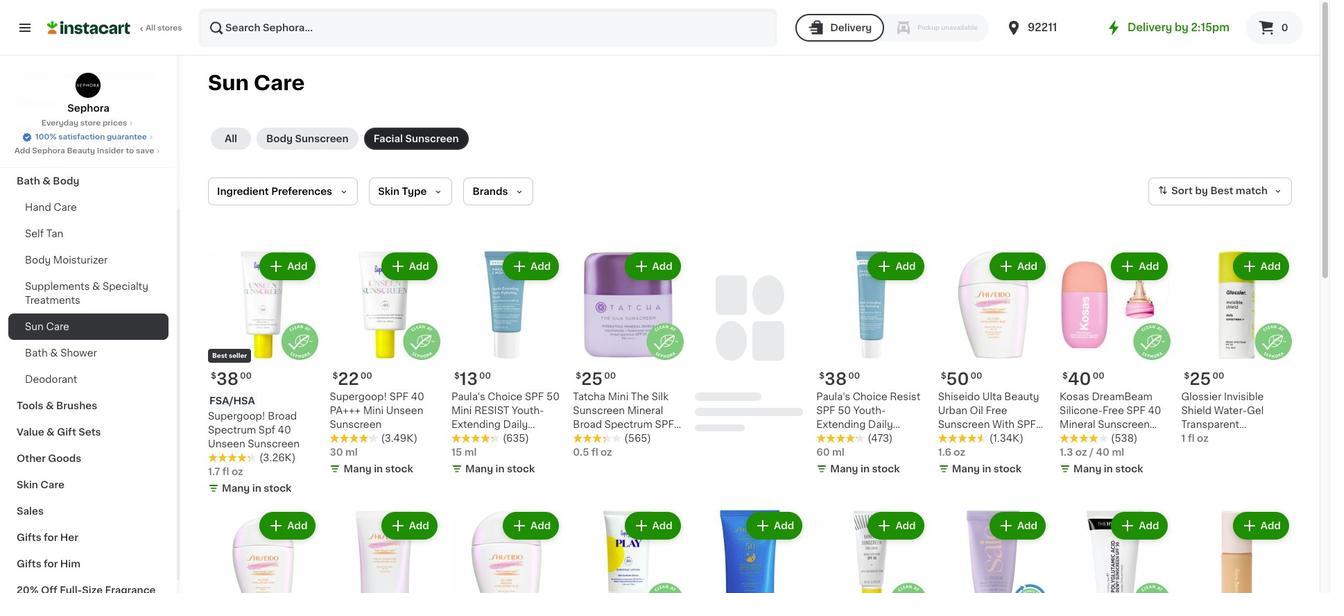 Task type: locate. For each thing, give the bounding box(es) containing it.
many
[[344, 465, 372, 474], [831, 465, 859, 474], [1074, 465, 1102, 474], [466, 465, 494, 474], [953, 465, 981, 474], [222, 484, 250, 494]]

broad inside supergoop! broad spectrum spf 40 unseen sunscreen
[[268, 412, 297, 422]]

1 vertical spatial supergoop!
[[208, 412, 266, 422]]

hydrating up 15 ml
[[452, 434, 500, 444]]

many in stock down '(3.49k)'
[[344, 465, 413, 474]]

& inside tools & brushes link
[[46, 401, 54, 411]]

for
[[44, 533, 58, 543], [44, 559, 58, 569]]

0 horizontal spatial 25
[[582, 372, 603, 388]]

0 horizontal spatial broad
[[268, 412, 297, 422]]

oz right 1.7
[[232, 467, 243, 477]]

25 for tatcha
[[582, 372, 603, 388]]

many for 13
[[466, 465, 494, 474]]

2 vertical spatial body
[[25, 255, 51, 265]]

fluid inside paula's choice spf 50 mini resist youth- extending daily hydrating fluid
[[503, 434, 526, 444]]

0 vertical spatial for
[[44, 533, 58, 543]]

40 up '(3.49k)'
[[411, 392, 425, 402]]

2 hydrating from the left
[[452, 434, 500, 444]]

(3.26k)
[[260, 453, 296, 463]]

youth- up (635)
[[512, 406, 544, 416]]

2 daily from the left
[[503, 420, 528, 430]]

add sephora beauty insider to save
[[14, 147, 154, 155]]

3 00 from the left
[[605, 372, 616, 381]]

tatcha mini the silk sunscreen mineral broad spectrum spf 50 pa++++ with hyaluronic acid & niacinamide
[[573, 392, 674, 471]]

unseen inside supergoop! broad spectrum spf 40 unseen sunscreen
[[208, 440, 245, 449]]

$ inside $ 50 00
[[941, 372, 947, 381]]

gift
[[57, 427, 76, 437]]

2 vertical spatial beauty
[[1005, 392, 1040, 402]]

2 for from the top
[[44, 559, 58, 569]]

spectrum up (565)
[[605, 420, 653, 430]]

care right the "hand" at top left
[[54, 203, 77, 212]]

spectrum inside supergoop! broad spectrum spf 40 unseen sunscreen
[[208, 426, 256, 435]]

40
[[1069, 372, 1092, 388], [411, 392, 425, 402], [1149, 406, 1162, 416], [278, 426, 291, 435], [1097, 448, 1110, 458]]

gifts down gifts for her
[[17, 559, 41, 569]]

many for 50
[[953, 465, 981, 474]]

brushes
[[56, 401, 97, 411]]

sunscreen down the pa+++
[[330, 420, 382, 430]]

mini left resist
[[452, 406, 472, 416]]

sun care up all link
[[208, 73, 305, 93]]

supergoop! inside supergoop! spf 40 pa+++ mini unseen sunscreen
[[330, 392, 387, 402]]

1 youth- from the left
[[854, 406, 886, 416]]

92211 button
[[1006, 8, 1089, 47]]

1 horizontal spatial $ 38 00
[[820, 372, 861, 388]]

oz down pa++++
[[601, 448, 613, 458]]

for inside 'link'
[[44, 533, 58, 543]]

all left 'stores'
[[146, 24, 156, 32]]

insider
[[97, 147, 124, 155]]

ml down (538)
[[1113, 448, 1125, 458]]

38
[[216, 372, 239, 388], [825, 372, 847, 388]]

1 horizontal spatial spectrum
[[605, 420, 653, 430]]

ml for 38
[[833, 448, 845, 458]]

unseen for spectrum
[[208, 440, 245, 449]]

many in stock down 1.3 oz / 40 ml
[[1074, 465, 1144, 474]]

2 horizontal spatial body
[[266, 134, 293, 144]]

goods
[[48, 454, 81, 464]]

2 free from the left
[[986, 406, 1008, 416]]

$ 25 00 for glossier
[[1185, 372, 1225, 388]]

$ up tatcha
[[576, 372, 582, 381]]

1 vertical spatial with
[[1060, 434, 1083, 444]]

1 free from the left
[[1103, 406, 1125, 416]]

1 vertical spatial sun care
[[25, 322, 69, 332]]

skin for skin type
[[378, 187, 400, 196]]

mineral down the
[[628, 406, 664, 416]]

bath & shower link
[[8, 340, 169, 366]]

/
[[1090, 448, 1094, 458]]

0 horizontal spatial sun care
[[25, 322, 69, 332]]

tools & brushes link
[[8, 393, 169, 419]]

42
[[939, 434, 951, 444]]

$ up paula's choice resist spf 50 youth- extending daily hydrating fluid
[[820, 372, 825, 381]]

mini left the
[[608, 392, 629, 402]]

by right sort
[[1196, 186, 1209, 196]]

with
[[993, 420, 1015, 430], [1060, 434, 1083, 444]]

00 inside $ 22 00
[[361, 372, 372, 381]]

& inside bath & shower link
[[50, 348, 58, 358]]

0 horizontal spatial spectrum
[[208, 426, 256, 435]]

1 horizontal spatial supergoop!
[[330, 392, 387, 402]]

2 $ from the left
[[333, 372, 338, 381]]

1 horizontal spatial 25
[[1190, 372, 1212, 388]]

5 $ from the left
[[1063, 372, 1069, 381]]

2 ml from the left
[[833, 448, 845, 458]]

stock for 13
[[507, 465, 535, 474]]

delivery inside button
[[831, 23, 872, 33]]

sort by
[[1172, 186, 1209, 196]]

gifts for gifts for her
[[17, 533, 41, 543]]

mineral inside the tatcha mini the silk sunscreen mineral broad spectrum spf 50 pa++++ with hyaluronic acid & niacinamide
[[628, 406, 664, 416]]

many in stock down (635)
[[466, 465, 535, 474]]

0 vertical spatial mineral
[[628, 406, 664, 416]]

1 paula's from the left
[[817, 392, 851, 402]]

many for 22
[[344, 465, 372, 474]]

best left the seller
[[212, 353, 227, 359]]

1 vertical spatial sun
[[25, 322, 44, 332]]

oz down transparent
[[1198, 434, 1209, 444]]

0 horizontal spatial with
[[993, 420, 1015, 430]]

40 right the spf
[[278, 426, 291, 435]]

spf inside kosas dreambeam silicone-free spf 40 mineral sunscreen with ceramides & peptides
[[1127, 406, 1146, 416]]

1 $ 25 00 from the left
[[576, 372, 616, 388]]

in down (3.26k)
[[252, 484, 261, 494]]

0 horizontal spatial best
[[212, 353, 227, 359]]

supergoop! for spf
[[208, 412, 266, 422]]

sales
[[17, 507, 44, 516]]

2 youth- from the left
[[512, 406, 544, 416]]

stock down (635)
[[507, 465, 535, 474]]

care for sun care link
[[46, 322, 69, 332]]

stock down (538)
[[1116, 465, 1144, 474]]

1 horizontal spatial sun care
[[208, 73, 305, 93]]

product group
[[208, 250, 319, 499], [330, 250, 441, 479], [452, 250, 562, 479], [573, 250, 684, 471], [817, 250, 928, 479], [939, 250, 1049, 479], [1060, 250, 1171, 479], [1182, 250, 1293, 446], [208, 510, 319, 593], [330, 510, 441, 593], [452, 510, 562, 593], [573, 510, 684, 593], [695, 510, 806, 593], [817, 510, 928, 593], [939, 510, 1049, 593], [1060, 510, 1171, 593], [1182, 510, 1293, 593]]

1 $ 38 00 from the left
[[211, 372, 252, 388]]

skin inside dropdown button
[[378, 187, 400, 196]]

gifts inside 'link'
[[17, 533, 41, 543]]

mini right the pa+++
[[363, 406, 384, 416]]

prices
[[103, 119, 127, 127]]

spf up (635)
[[525, 392, 544, 402]]

best match
[[1211, 186, 1269, 196]]

1 vertical spatial for
[[44, 559, 58, 569]]

dreambeam
[[1093, 392, 1153, 402]]

4 $ from the left
[[820, 372, 825, 381]]

1 hydrating from the left
[[817, 434, 865, 444]]

0 horizontal spatial youth-
[[512, 406, 544, 416]]

moisturizer
[[53, 255, 108, 265]]

1 vertical spatial all
[[225, 134, 237, 144]]

0 vertical spatial fl
[[1189, 434, 1195, 444]]

best inside field
[[1211, 186, 1234, 196]]

sunscreen down tatcha
[[573, 406, 625, 416]]

delivery button
[[796, 14, 885, 42]]

add sephora beauty insider to save link
[[14, 146, 163, 157]]

30
[[330, 448, 343, 458]]

1 00 from the left
[[240, 372, 252, 381]]

fluid inside paula's choice resist spf 50 youth- extending daily hydrating fluid
[[868, 434, 891, 444]]

0.5 fl oz
[[573, 448, 613, 458]]

in down (635)
[[496, 465, 505, 474]]

1 horizontal spatial $ 25 00
[[1185, 372, 1225, 388]]

kosas
[[1060, 392, 1090, 402]]

care up body sunscreen
[[254, 73, 305, 93]]

by for sort
[[1196, 186, 1209, 196]]

0 horizontal spatial paula's
[[452, 392, 486, 402]]

40 inside kosas dreambeam silicone-free spf 40 mineral sunscreen with ceramides & peptides
[[1149, 406, 1162, 416]]

paula's inside paula's choice spf 50 mini resist youth- extending daily hydrating fluid
[[452, 392, 486, 402]]

all for all stores
[[146, 24, 156, 32]]

1 horizontal spatial all
[[225, 134, 237, 144]]

youth- inside paula's choice resist spf 50 youth- extending daily hydrating fluid
[[854, 406, 886, 416]]

satisfaction
[[58, 133, 105, 141]]

0 horizontal spatial beauty
[[67, 147, 95, 155]]

$ for tatcha mini the silk sunscreen mineral broad spectrum spf 50 pa++++ with hyaluronic acid & niacinamide
[[576, 372, 582, 381]]

sunscreen up (3.26k)
[[248, 440, 300, 449]]

1 vertical spatial by
[[1196, 186, 1209, 196]]

many down the 1.6 oz
[[953, 465, 981, 474]]

00 inside $ 13 00
[[479, 372, 491, 381]]

gifts for her
[[17, 533, 78, 543]]

$ for supergoop! spf 40 pa+++ mini unseen sunscreen
[[333, 372, 338, 381]]

niacinamide
[[573, 462, 634, 471]]

body up hand care
[[53, 176, 79, 186]]

sunscreen inside the tatcha mini the silk sunscreen mineral broad spectrum spf 50 pa++++ with hyaluronic acid & niacinamide
[[573, 406, 625, 416]]

broad inside the tatcha mini the silk sunscreen mineral broad spectrum spf 50 pa++++ with hyaluronic acid & niacinamide
[[573, 420, 602, 430]]

0 vertical spatial skin
[[378, 187, 400, 196]]

0 vertical spatial body
[[266, 134, 293, 144]]

store
[[80, 119, 101, 127]]

$ 25 00 up 'glossier' at the bottom right of page
[[1185, 372, 1225, 388]]

60
[[817, 448, 830, 458]]

$ inside $ 13 00
[[454, 372, 460, 381]]

$ 25 00 up tatcha
[[576, 372, 616, 388]]

60 ml
[[817, 448, 845, 458]]

sephora
[[68, 103, 109, 113], [32, 147, 65, 155]]

supergoop! broad spectrum spf 40 unseen sunscreen
[[208, 412, 300, 449]]

0 horizontal spatial extending
[[452, 420, 501, 430]]

1 vertical spatial gifts
[[17, 559, 41, 569]]

fluid
[[868, 434, 891, 444], [503, 434, 526, 444]]

by
[[1176, 22, 1189, 33], [1196, 186, 1209, 196]]

0 horizontal spatial free
[[986, 406, 1008, 416]]

hydrating inside paula's choice spf 50 mini resist youth- extending daily hydrating fluid
[[452, 434, 500, 444]]

deodorant
[[25, 375, 77, 384]]

1 horizontal spatial extending
[[817, 420, 866, 430]]

oz left / in the bottom right of the page
[[1076, 448, 1088, 458]]

best left match at the top
[[1211, 186, 1234, 196]]

00 for paula's choice spf 50 mini resist youth- extending daily hydrating fluid
[[479, 372, 491, 381]]

tatcha
[[573, 392, 606, 402]]

$ up 'glossier' at the bottom right of page
[[1185, 372, 1190, 381]]

stock for 22
[[386, 465, 413, 474]]

1 horizontal spatial hydrating
[[817, 434, 865, 444]]

& inside bath & body link
[[42, 176, 51, 186]]

unseen inside supergoop! spf 40 pa+++ mini unseen sunscreen
[[386, 406, 424, 416]]

extending
[[817, 420, 866, 430], [452, 420, 501, 430]]

supergoop! inside supergoop! broad spectrum spf 40 unseen sunscreen
[[208, 412, 266, 422]]

match
[[1237, 186, 1269, 196]]

0 horizontal spatial sephora
[[32, 147, 65, 155]]

spf inside paula's choice spf 50 mini resist youth- extending daily hydrating fluid
[[525, 392, 544, 402]]

7 $ from the left
[[941, 372, 947, 381]]

supergoop!
[[330, 392, 387, 402], [208, 412, 266, 422]]

all up ingredient
[[225, 134, 237, 144]]

her
[[60, 533, 78, 543]]

stock down (473)
[[873, 465, 900, 474]]

& inside "value & gift sets" link
[[47, 427, 55, 437]]

$
[[211, 372, 216, 381], [333, 372, 338, 381], [576, 372, 582, 381], [820, 372, 825, 381], [1063, 372, 1069, 381], [454, 372, 460, 381], [941, 372, 947, 381], [1185, 372, 1190, 381]]

many in stock down (473)
[[831, 465, 900, 474]]

1 horizontal spatial mini
[[452, 406, 472, 416]]

for left her
[[44, 533, 58, 543]]

body for moisturizer
[[25, 255, 51, 265]]

gel
[[1248, 406, 1265, 416]]

0 horizontal spatial all
[[146, 24, 156, 32]]

unseen up '(3.49k)'
[[386, 406, 424, 416]]

0 horizontal spatial 38
[[216, 372, 239, 388]]

2 00 from the left
[[361, 372, 372, 381]]

1 horizontal spatial 38
[[825, 372, 847, 388]]

None search field
[[198, 8, 778, 47]]

1 vertical spatial skin
[[17, 480, 38, 490]]

2 horizontal spatial mini
[[608, 392, 629, 402]]

oz for 0.5 fl oz
[[601, 448, 613, 458]]

2 paula's from the left
[[452, 392, 486, 402]]

fragrance
[[17, 150, 67, 160]]

0 vertical spatial best
[[1211, 186, 1234, 196]]

beauty inside shiseido ulta beauty urban oil free sunscreen with spf 42
[[1005, 392, 1040, 402]]

25 up tatcha
[[582, 372, 603, 388]]

in for 38
[[861, 465, 870, 474]]

40 right / in the bottom right of the page
[[1097, 448, 1110, 458]]

extending up 60 ml
[[817, 420, 866, 430]]

0 horizontal spatial $ 25 00
[[576, 372, 616, 388]]

product group containing 13
[[452, 250, 562, 479]]

ml for 13
[[465, 448, 477, 458]]

1 extending from the left
[[817, 420, 866, 430]]

spf inside 'glossier invisible shield water-gel transparent sunscreen spf 35'
[[1237, 434, 1256, 444]]

1.3 oz / 40 ml
[[1060, 448, 1125, 458]]

0 horizontal spatial delivery
[[831, 23, 872, 33]]

body right all link
[[266, 134, 293, 144]]

fluid down resist
[[503, 434, 526, 444]]

fl
[[1189, 434, 1195, 444], [592, 448, 599, 458], [223, 467, 229, 477]]

sunscreen inside shiseido ulta beauty urban oil free sunscreen with spf 42
[[939, 420, 991, 430]]

resist
[[475, 406, 510, 416]]

8 00 from the left
[[1213, 372, 1225, 381]]

fl right "1"
[[1189, 434, 1195, 444]]

facial
[[374, 134, 403, 144]]

many down 15 ml
[[466, 465, 494, 474]]

hand
[[25, 203, 51, 212]]

spectrum
[[605, 420, 653, 430], [208, 426, 256, 435]]

1 horizontal spatial paula's
[[817, 392, 851, 402]]

0 horizontal spatial by
[[1176, 22, 1189, 33]]

hydrating inside paula's choice resist spf 50 youth- extending daily hydrating fluid
[[817, 434, 865, 444]]

many in stock for 38
[[831, 465, 900, 474]]

1 25 from the left
[[582, 372, 603, 388]]

0 horizontal spatial sun
[[25, 322, 44, 332]]

2 horizontal spatial fl
[[1189, 434, 1195, 444]]

50 inside paula's choice resist spf 50 youth- extending daily hydrating fluid
[[838, 406, 852, 416]]

2 $ 25 00 from the left
[[1185, 372, 1225, 388]]

for left him
[[44, 559, 58, 569]]

0 vertical spatial all
[[146, 24, 156, 32]]

many in stock for 50
[[953, 465, 1022, 474]]

in down (473)
[[861, 465, 870, 474]]

body sunscreen link
[[257, 128, 359, 150]]

in for 50
[[983, 465, 992, 474]]

free inside shiseido ulta beauty urban oil free sunscreen with spf 42
[[986, 406, 1008, 416]]

mini inside the tatcha mini the silk sunscreen mineral broad spectrum spf 50 pa++++ with hyaluronic acid & niacinamide
[[608, 392, 629, 402]]

sunscreen down transparent
[[1182, 434, 1234, 444]]

2 gifts from the top
[[17, 559, 41, 569]]

1 horizontal spatial sun
[[208, 73, 249, 93]]

care down 'other goods'
[[40, 480, 64, 490]]

$ inside $ 22 00
[[333, 372, 338, 381]]

daily up (635)
[[503, 420, 528, 430]]

1 horizontal spatial mineral
[[1060, 420, 1096, 430]]

4 ml from the left
[[465, 448, 477, 458]]

sunscreen up (538)
[[1099, 420, 1151, 430]]

0 horizontal spatial mineral
[[628, 406, 664, 416]]

22
[[338, 372, 359, 388]]

glossier
[[1182, 392, 1222, 402]]

choice up resist
[[488, 392, 523, 402]]

1 ml from the left
[[346, 448, 358, 458]]

1 vertical spatial sephora
[[32, 147, 65, 155]]

0 vertical spatial sun
[[208, 73, 249, 93]]

skin left type
[[378, 187, 400, 196]]

$ for glossier invisible shield water-gel transparent sunscreen spf 35
[[1185, 372, 1190, 381]]

1 horizontal spatial daily
[[869, 420, 894, 430]]

&
[[42, 176, 51, 186], [92, 282, 100, 291], [50, 348, 58, 358], [46, 401, 54, 411], [47, 427, 55, 437], [1141, 434, 1149, 444], [653, 448, 661, 458]]

everyday
[[41, 119, 78, 127]]

1 vertical spatial fl
[[592, 448, 599, 458]]

3 ml from the left
[[1113, 448, 1125, 458]]

hand care link
[[8, 194, 169, 221]]

0 vertical spatial gifts
[[17, 533, 41, 543]]

0 horizontal spatial supergoop!
[[208, 412, 266, 422]]

all inside all link
[[225, 134, 237, 144]]

& up hand care
[[42, 176, 51, 186]]

beauty inside 'link'
[[122, 71, 158, 80]]

00 inside $ 50 00
[[971, 372, 983, 381]]

1 horizontal spatial with
[[1060, 434, 1083, 444]]

1 horizontal spatial sephora
[[68, 103, 109, 113]]

by left "2:15pm"
[[1176, 22, 1189, 33]]

mini
[[608, 392, 629, 402], [363, 406, 384, 416], [452, 406, 472, 416]]

$ 13 00
[[454, 372, 491, 388]]

1 horizontal spatial fl
[[592, 448, 599, 458]]

choice for 13
[[488, 392, 523, 402]]

00 for glossier invisible shield water-gel transparent sunscreen spf 35
[[1213, 372, 1225, 381]]

50 up 60 ml
[[838, 406, 852, 416]]

mini inside supergoop! spf 40 pa+++ mini unseen sunscreen
[[363, 406, 384, 416]]

1 horizontal spatial fluid
[[868, 434, 891, 444]]

00 for shiseido ulta beauty urban oil free sunscreen with spf 42
[[971, 372, 983, 381]]

paula's inside paula's choice resist spf 50 youth- extending daily hydrating fluid
[[817, 392, 851, 402]]

fl right 0.5
[[592, 448, 599, 458]]

25 for glossier
[[1190, 372, 1212, 388]]

0 vertical spatial bath
[[17, 176, 40, 186]]

0 horizontal spatial fl
[[223, 467, 229, 477]]

with up "(1.34k)"
[[993, 420, 1015, 430]]

sephora down 100%
[[32, 147, 65, 155]]

oz for 1.7 fl oz
[[232, 467, 243, 477]]

1 gifts from the top
[[17, 533, 41, 543]]

choice for 38
[[853, 392, 888, 402]]

0 horizontal spatial hydrating
[[452, 434, 500, 444]]

50 inside the tatcha mini the silk sunscreen mineral broad spectrum spf 50 pa++++ with hyaluronic acid & niacinamide
[[573, 434, 587, 444]]

ml right the "30"
[[346, 448, 358, 458]]

1 vertical spatial mineral
[[1060, 420, 1096, 430]]

sunscreen up preferences
[[295, 134, 349, 144]]

in down 1.3 oz / 40 ml
[[1105, 465, 1114, 474]]

1 horizontal spatial free
[[1103, 406, 1125, 416]]

0 horizontal spatial choice
[[488, 392, 523, 402]]

facial sunscreen link
[[364, 128, 469, 150]]

8 $ from the left
[[1185, 372, 1190, 381]]

& for brushes
[[46, 401, 54, 411]]

1 horizontal spatial youth-
[[854, 406, 886, 416]]

2 horizontal spatial beauty
[[1005, 392, 1040, 402]]

with up the 1.3
[[1060, 434, 1083, 444]]

00 inside $ 40 00
[[1093, 372, 1105, 381]]

urban
[[939, 406, 968, 416]]

body moisturizer
[[25, 255, 108, 265]]

00 right 22
[[361, 372, 372, 381]]

for for him
[[44, 559, 58, 569]]

stock down '(3.49k)'
[[386, 465, 413, 474]]

00 right 13
[[479, 372, 491, 381]]

stock for 50
[[994, 465, 1022, 474]]

1 horizontal spatial broad
[[573, 420, 602, 430]]

sephora link
[[68, 72, 109, 115]]

care for hair care link on the top left of page
[[40, 124, 64, 133]]

4 00 from the left
[[849, 372, 861, 381]]

6 00 from the left
[[479, 372, 491, 381]]

0 vertical spatial beauty
[[122, 71, 158, 80]]

1 fluid from the left
[[868, 434, 891, 444]]

skin for skin care
[[17, 480, 38, 490]]

$ up kosas
[[1063, 372, 1069, 381]]

0 horizontal spatial body
[[25, 255, 51, 265]]

sunscreen inside kosas dreambeam silicone-free spf 40 mineral sunscreen with ceramides & peptides
[[1099, 420, 1151, 430]]

00 for kosas dreambeam silicone-free spf 40 mineral sunscreen with ceramides & peptides
[[1093, 372, 1105, 381]]

1 horizontal spatial best
[[1211, 186, 1234, 196]]

50 inside paula's choice spf 50 mini resist youth- extending daily hydrating fluid
[[547, 392, 560, 402]]

extending inside paula's choice resist spf 50 youth- extending daily hydrating fluid
[[817, 420, 866, 430]]

youth- inside paula's choice spf 50 mini resist youth- extending daily hydrating fluid
[[512, 406, 544, 416]]

care right hair on the left top of the page
[[40, 124, 64, 133]]

2:15pm
[[1192, 22, 1230, 33]]

beauty down satisfaction
[[67, 147, 95, 155]]

1 horizontal spatial unseen
[[386, 406, 424, 416]]

by inside field
[[1196, 186, 1209, 196]]

$ down best seller
[[211, 372, 216, 381]]

choice inside paula's choice spf 50 mini resist youth- extending daily hydrating fluid
[[488, 392, 523, 402]]

2 vertical spatial fl
[[223, 467, 229, 477]]

1 horizontal spatial delivery
[[1128, 22, 1173, 33]]

1 for from the top
[[44, 533, 58, 543]]

delivery for delivery by 2:15pm
[[1128, 22, 1173, 33]]

1 daily from the left
[[869, 420, 894, 430]]

mineral down silicone-
[[1060, 420, 1096, 430]]

2 fluid from the left
[[503, 434, 526, 444]]

choice
[[853, 392, 888, 402], [488, 392, 523, 402]]

1 vertical spatial unseen
[[208, 440, 245, 449]]

all inside the all stores link
[[146, 24, 156, 32]]

1 vertical spatial body
[[53, 176, 79, 186]]

ingredient preferences button
[[208, 178, 358, 205]]

$ up paula's choice spf 50 mini resist youth- extending daily hydrating fluid
[[454, 372, 460, 381]]

2 choice from the left
[[488, 392, 523, 402]]

mini for 22
[[363, 406, 384, 416]]

00 up 'glossier' at the bottom right of page
[[1213, 372, 1225, 381]]

bath
[[17, 176, 40, 186], [25, 348, 48, 358]]

1 horizontal spatial beauty
[[122, 71, 158, 80]]

ml right 60
[[833, 448, 845, 458]]

0 horizontal spatial daily
[[503, 420, 528, 430]]

00 for paula's choice resist spf 50 youth- extending daily hydrating fluid
[[849, 372, 861, 381]]

$ up shiseido
[[941, 372, 947, 381]]

1 choice from the left
[[853, 392, 888, 402]]

1 vertical spatial best
[[212, 353, 227, 359]]

1 vertical spatial bath
[[25, 348, 48, 358]]

38 up paula's choice resist spf 50 youth- extending daily hydrating fluid
[[825, 372, 847, 388]]

5 00 from the left
[[1093, 372, 1105, 381]]

2 extending from the left
[[452, 420, 501, 430]]

daily up (473)
[[869, 420, 894, 430]]

6 $ from the left
[[454, 372, 460, 381]]

0 horizontal spatial unseen
[[208, 440, 245, 449]]

spf down silk
[[655, 420, 674, 430]]

paula's down 13
[[452, 392, 486, 402]]

beauty
[[122, 71, 158, 80], [67, 147, 95, 155], [1005, 392, 1040, 402]]

stock for 40
[[1116, 465, 1144, 474]]

1 horizontal spatial skin
[[378, 187, 400, 196]]

extending inside paula's choice spf 50 mini resist youth- extending daily hydrating fluid
[[452, 420, 501, 430]]

& inside "supplements & specialty treatments"
[[92, 282, 100, 291]]

0 vertical spatial by
[[1176, 22, 1189, 33]]

in down '(3.49k)'
[[374, 465, 383, 474]]

broad up the spf
[[268, 412, 297, 422]]

0 horizontal spatial $ 38 00
[[211, 372, 252, 388]]

1 vertical spatial beauty
[[67, 147, 95, 155]]

delivery for delivery
[[831, 23, 872, 33]]

best
[[1211, 186, 1234, 196], [212, 353, 227, 359]]

unseen for 40
[[386, 406, 424, 416]]

hair care
[[17, 124, 64, 133]]

choice inside paula's choice resist spf 50 youth- extending daily hydrating fluid
[[853, 392, 888, 402]]

spf inside shiseido ulta beauty urban oil free sunscreen with spf 42
[[1018, 420, 1037, 430]]

$ 25 00
[[576, 372, 616, 388], [1185, 372, 1225, 388]]

$ for paula's choice spf 50 mini resist youth- extending daily hydrating fluid
[[454, 372, 460, 381]]

& right (538)
[[1141, 434, 1149, 444]]

gifts down sales
[[17, 533, 41, 543]]

$ inside $ 40 00
[[1063, 372, 1069, 381]]

1 horizontal spatial by
[[1196, 186, 1209, 196]]

many for 40
[[1074, 465, 1102, 474]]

skin type
[[378, 187, 427, 196]]

best for best match
[[1211, 186, 1234, 196]]

product group containing 22
[[330, 250, 441, 479]]

specialty
[[103, 282, 149, 291]]

supergoop! down "fsa/hsa"
[[208, 412, 266, 422]]

many down 30 ml
[[344, 465, 372, 474]]

& right the tools
[[46, 401, 54, 411]]

everyday store prices
[[41, 119, 127, 127]]

mini inside paula's choice spf 50 mini resist youth- extending daily hydrating fluid
[[452, 406, 472, 416]]

0 horizontal spatial fluid
[[503, 434, 526, 444]]

3 $ from the left
[[576, 372, 582, 381]]

0 vertical spatial with
[[993, 420, 1015, 430]]

30 ml
[[330, 448, 358, 458]]

sunscreen
[[295, 134, 349, 144], [406, 134, 459, 144], [573, 406, 625, 416], [330, 420, 382, 430], [1099, 420, 1151, 430], [939, 420, 991, 430], [1182, 434, 1234, 444], [248, 440, 300, 449]]

2 25 from the left
[[1190, 372, 1212, 388]]

38 up "fsa/hsa"
[[216, 372, 239, 388]]

$ 25 00 for tatcha
[[576, 372, 616, 388]]

0 vertical spatial unseen
[[386, 406, 424, 416]]

0 horizontal spatial skin
[[17, 480, 38, 490]]

1 horizontal spatial choice
[[853, 392, 888, 402]]

7 00 from the left
[[971, 372, 983, 381]]

0 horizontal spatial mini
[[363, 406, 384, 416]]

1.6 oz
[[939, 448, 966, 458]]

fl right 1.7
[[223, 467, 229, 477]]

& left gift
[[47, 427, 55, 437]]

& left the shower
[[50, 348, 58, 358]]



Task type: vqa. For each thing, say whether or not it's contained in the screenshot.
48 oz
no



Task type: describe. For each thing, give the bounding box(es) containing it.
many in stock for 13
[[466, 465, 535, 474]]

paula's for 38
[[817, 392, 851, 402]]

bath for bath & body
[[17, 176, 40, 186]]

0 vertical spatial sephora
[[68, 103, 109, 113]]

hand care
[[25, 203, 77, 212]]

ml for 22
[[346, 448, 358, 458]]

many in stock down "1.7 fl oz"
[[222, 484, 292, 494]]

all link
[[211, 128, 251, 150]]

party
[[58, 71, 85, 80]]

bath for bath & shower
[[25, 348, 48, 358]]

pa++++
[[589, 434, 626, 444]]

$ 40 00
[[1063, 372, 1105, 388]]

makeup
[[17, 97, 57, 107]]

spectrum inside the tatcha mini the silk sunscreen mineral broad spectrum spf 50 pa++++ with hyaluronic acid & niacinamide
[[605, 420, 653, 430]]

skin care link
[[8, 472, 169, 498]]

bath & body link
[[8, 168, 169, 194]]

paula's choice spf 50 mini resist youth- extending daily hydrating fluid
[[452, 392, 560, 444]]

other goods link
[[8, 446, 169, 472]]

40 inside supergoop! broad spectrum spf 40 unseen sunscreen
[[278, 426, 291, 435]]

many for 38
[[831, 465, 859, 474]]

product group containing 40
[[1060, 250, 1171, 479]]

with inside shiseido ulta beauty urban oil free sunscreen with spf 42
[[993, 420, 1015, 430]]

mineral inside kosas dreambeam silicone-free spf 40 mineral sunscreen with ceramides & peptides
[[1060, 420, 1096, 430]]

daily inside paula's choice spf 50 mini resist youth- extending daily hydrating fluid
[[503, 420, 528, 430]]

shower
[[60, 348, 97, 358]]

brands button
[[464, 178, 534, 205]]

type
[[402, 187, 427, 196]]

peptides
[[1060, 448, 1104, 458]]

sales link
[[8, 498, 169, 525]]

oz right 1.6
[[954, 448, 966, 458]]

0 vertical spatial sun care
[[208, 73, 305, 93]]

shiseido
[[939, 392, 981, 402]]

0 button
[[1247, 11, 1304, 44]]

Best match Sort by field
[[1149, 178, 1293, 205]]

free inside kosas dreambeam silicone-free spf 40 mineral sunscreen with ceramides & peptides
[[1103, 406, 1125, 416]]

40 up kosas
[[1069, 372, 1092, 388]]

tan
[[46, 229, 63, 239]]

daily inside paula's choice resist spf 50 youth- extending daily hydrating fluid
[[869, 420, 894, 430]]

many down "1.7 fl oz"
[[222, 484, 250, 494]]

(538)
[[1112, 434, 1138, 444]]

makeup link
[[8, 89, 169, 115]]

body for sunscreen
[[266, 134, 293, 144]]

spf
[[259, 426, 275, 435]]

many in stock for 40
[[1074, 465, 1144, 474]]

by for delivery
[[1176, 22, 1189, 33]]

in for 40
[[1105, 465, 1114, 474]]

$ for paula's choice resist spf 50 youth- extending daily hydrating fluid
[[820, 372, 825, 381]]

supplements
[[25, 282, 90, 291]]

gifts for him
[[17, 559, 81, 569]]

1.3
[[1060, 448, 1074, 458]]

in for 13
[[496, 465, 505, 474]]

seller
[[229, 353, 247, 359]]

$ for shiseido ulta beauty urban oil free sunscreen with spf 42
[[941, 372, 947, 381]]

gifts for gifts for him
[[17, 559, 41, 569]]

2 $ 38 00 from the left
[[820, 372, 861, 388]]

& inside the tatcha mini the silk sunscreen mineral broad spectrum spf 50 pa++++ with hyaluronic acid & niacinamide
[[653, 448, 661, 458]]

$ for kosas dreambeam silicone-free spf 40 mineral sunscreen with ceramides & peptides
[[1063, 372, 1069, 381]]

& for specialty
[[92, 282, 100, 291]]

& for gift
[[47, 427, 55, 437]]

0
[[1282, 23, 1289, 33]]

(565)
[[625, 434, 651, 444]]

self tan
[[25, 229, 63, 239]]

spf inside the tatcha mini the silk sunscreen mineral broad spectrum spf 50 pa++++ with hyaluronic acid & niacinamide
[[655, 420, 674, 430]]

50 up shiseido
[[947, 372, 970, 388]]

beauty for shiseido ulta beauty urban oil free sunscreen with spf 42
[[1005, 392, 1040, 402]]

1 horizontal spatial body
[[53, 176, 79, 186]]

stock for 38
[[873, 465, 900, 474]]

mini for 13
[[452, 406, 472, 416]]

for for her
[[44, 533, 58, 543]]

bath & shower
[[25, 348, 97, 358]]

holiday party ready beauty
[[17, 71, 158, 80]]

sunscreen inside supergoop! broad spectrum spf 40 unseen sunscreen
[[248, 440, 300, 449]]

2 38 from the left
[[825, 372, 847, 388]]

paula's for 13
[[452, 392, 486, 402]]

100%
[[35, 133, 57, 141]]

guarantee
[[107, 133, 147, 141]]

1 $ from the left
[[211, 372, 216, 381]]

all stores
[[146, 24, 182, 32]]

body moisturizer link
[[8, 247, 169, 273]]

transparent
[[1182, 420, 1240, 430]]

00 for supergoop! spf 40 pa+++ mini unseen sunscreen
[[361, 372, 372, 381]]

holiday
[[17, 71, 55, 80]]

to
[[126, 147, 134, 155]]

sets
[[79, 427, 101, 437]]

deodorant link
[[8, 366, 169, 393]]

other goods
[[17, 454, 81, 464]]

treatments
[[25, 296, 80, 305]]

ceramides
[[1085, 434, 1138, 444]]

self tan link
[[8, 221, 169, 247]]

beauty for add sephora beauty insider to save
[[67, 147, 95, 155]]

in for 22
[[374, 465, 383, 474]]

fl for 1.7
[[223, 467, 229, 477]]

skin type button
[[369, 178, 453, 205]]

1.7 fl oz
[[208, 467, 243, 477]]

paula's choice resist spf 50 youth- extending daily hydrating fluid
[[817, 392, 921, 444]]

hair
[[17, 124, 37, 133]]

care for skin care link on the left of page
[[40, 480, 64, 490]]

sun care link
[[8, 314, 169, 340]]

spf inside supergoop! spf 40 pa+++ mini unseen sunscreen
[[390, 392, 409, 402]]

fsa/hsa
[[210, 397, 255, 406]]

fl for 1
[[1189, 434, 1195, 444]]

product group containing 50
[[939, 250, 1049, 479]]

value
[[17, 427, 44, 437]]

pa+++
[[330, 406, 361, 416]]

hyaluronic
[[573, 448, 626, 458]]

invisible
[[1225, 392, 1265, 402]]

gifts for him link
[[8, 551, 169, 577]]

sephora logo image
[[75, 72, 102, 99]]

40 inside supergoop! spf 40 pa+++ mini unseen sunscreen
[[411, 392, 425, 402]]

oz for 1 fl oz
[[1198, 434, 1209, 444]]

ingredient
[[217, 187, 269, 196]]

value & gift sets link
[[8, 419, 169, 446]]

& for shower
[[50, 348, 58, 358]]

sunscreen inside 'glossier invisible shield water-gel transparent sunscreen spf 35'
[[1182, 434, 1234, 444]]

15
[[452, 448, 462, 458]]

1 38 from the left
[[216, 372, 239, 388]]

hair care link
[[8, 115, 169, 142]]

supergoop! for pa+++
[[330, 392, 387, 402]]

holiday party ready beauty link
[[8, 62, 169, 89]]

facial sunscreen
[[374, 134, 459, 144]]

resist
[[891, 392, 921, 402]]

other
[[17, 454, 46, 464]]

35
[[1258, 434, 1271, 444]]

glossier invisible shield water-gel transparent sunscreen spf 35
[[1182, 392, 1271, 444]]

self
[[25, 229, 44, 239]]

Search field
[[200, 10, 777, 46]]

stock down (3.26k)
[[264, 484, 292, 494]]

him
[[60, 559, 81, 569]]

supplements & specialty treatments link
[[8, 273, 169, 314]]

all for all
[[225, 134, 237, 144]]

delivery by 2:15pm link
[[1106, 19, 1230, 36]]

service type group
[[796, 14, 990, 42]]

sunscreen right the facial
[[406, 134, 459, 144]]

many in stock for 22
[[344, 465, 413, 474]]

tools
[[17, 401, 43, 411]]

fl for 0.5
[[592, 448, 599, 458]]

sort
[[1172, 186, 1194, 196]]

& inside kosas dreambeam silicone-free spf 40 mineral sunscreen with ceramides & peptides
[[1141, 434, 1149, 444]]

with inside kosas dreambeam silicone-free spf 40 mineral sunscreen with ceramides & peptides
[[1060, 434, 1083, 444]]

1.6
[[939, 448, 952, 458]]

sunscreen inside supergoop! spf 40 pa+++ mini unseen sunscreen
[[330, 420, 382, 430]]

delivery by 2:15pm
[[1128, 22, 1230, 33]]

best seller
[[212, 353, 247, 359]]

00 for tatcha mini the silk sunscreen mineral broad spectrum spf 50 pa++++ with hyaluronic acid & niacinamide
[[605, 372, 616, 381]]

stores
[[157, 24, 182, 32]]

supplements & specialty treatments
[[25, 282, 149, 305]]

care for hand care link
[[54, 203, 77, 212]]

$ 22 00
[[333, 372, 372, 388]]

& for body
[[42, 176, 51, 186]]

best for best seller
[[212, 353, 227, 359]]

spf inside paula's choice resist spf 50 youth- extending daily hydrating fluid
[[817, 406, 836, 416]]

instacart logo image
[[47, 19, 130, 36]]



